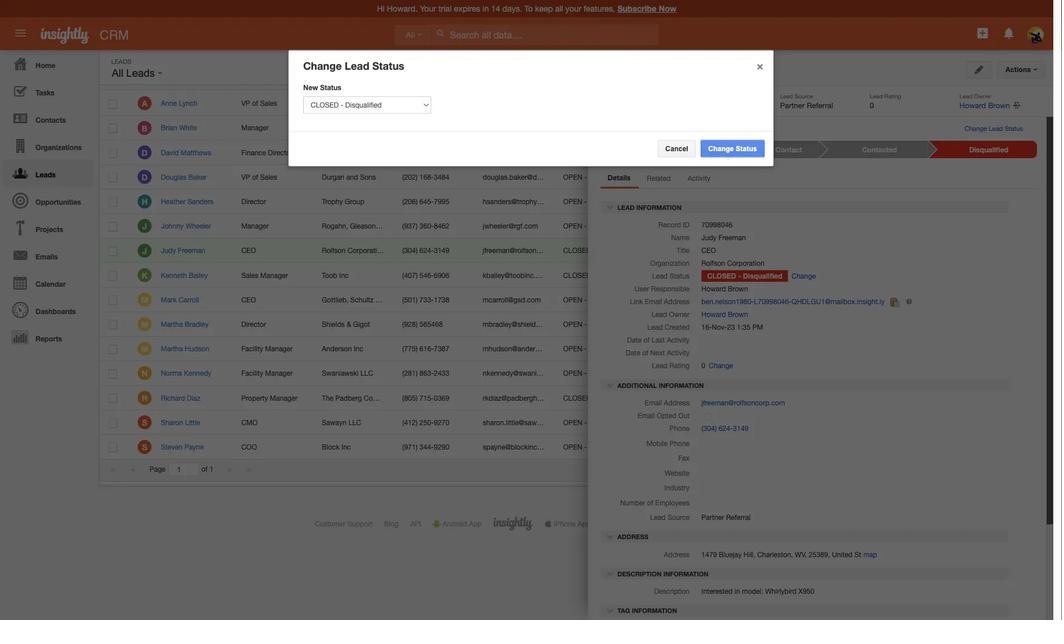 Task type: locate. For each thing, give the bounding box(es) containing it.
activity up lead rating
[[667, 349, 690, 357]]

llc right sawayn
[[349, 419, 361, 427]]

2 m row from the top
[[100, 312, 876, 337]]

m for mark carroll
[[141, 295, 148, 305]]

description
[[618, 571, 662, 578], [654, 588, 690, 596]]

the padberg company cell
[[313, 386, 394, 411]]

date of last activity date of next activity
[[626, 336, 690, 357]]

reports
[[36, 335, 62, 343]]

s down the r
[[142, 418, 147, 428]]

(775)
[[402, 345, 418, 353]]

9 open - notcontacted cell from the top
[[554, 435, 635, 460]]

owner inside row
[[763, 75, 785, 83]]

16- inside k row
[[644, 271, 654, 279]]

16-nov-23 1:35 pm cell down id
[[635, 239, 737, 263]]

1 vertical spatial ceo cell
[[232, 288, 313, 312]]

1 s row from the top
[[100, 411, 876, 435]]

16-nov-23 1:35 pm up lead rating
[[644, 345, 705, 353]]

name
[[671, 234, 690, 242]]

(501)
[[402, 296, 418, 304]]

whirlybird
[[765, 588, 797, 596]]

0 horizontal spatial owner
[[669, 311, 690, 319]]

7 open - notcontacted cell from the top
[[554, 362, 635, 386]]

735-
[[420, 124, 434, 132]]

3149 down jfreeman@rolfsoncorp.com link at the bottom right of the page
[[733, 425, 749, 433]]

bailey
[[189, 271, 208, 279]]

manager cell
[[232, 116, 313, 141], [232, 214, 313, 239]]

change left attempted
[[708, 145, 734, 152]]

howard inside the b row
[[746, 124, 770, 132]]

(928)
[[402, 320, 418, 328]]

0 vertical spatial partner
[[780, 101, 805, 110]]

3 16-nov-23 1:35 pm cell from the top
[[635, 165, 737, 190]]

brown inside 'cell'
[[772, 173, 792, 181]]

1 vertical spatial martha
[[161, 345, 183, 353]]

0 vertical spatial llc
[[367, 99, 379, 107]]

howard brown link inside k row
[[746, 271, 792, 279]]

director down sales manager
[[241, 320, 266, 328]]

0 horizontal spatial 624-
[[420, 247, 434, 255]]

2 j link from the top
[[138, 244, 152, 258]]

1 martha from the top
[[161, 320, 183, 328]]

closed inside the b row
[[563, 124, 591, 132]]

1 horizontal spatial jfreeman@rolfsoncorp.com
[[702, 399, 785, 407]]

1 column header from the left
[[474, 68, 554, 90]]

1:35 for mhudson@andersoninc.com
[[679, 345, 693, 353]]

sales for a
[[260, 99, 277, 107]]

lead owner down '×'
[[745, 75, 785, 83]]

16-nov-23 1:35 pm down cancel button
[[644, 173, 705, 181]]

m up n link
[[141, 344, 148, 354]]

16- for kbailey@toobinc.com
[[644, 271, 654, 279]]

jfreeman@rolfsoncorp.com cell
[[474, 239, 567, 263]]

source
[[795, 93, 813, 99], [668, 514, 690, 522]]

2 facility from the top
[[241, 369, 263, 378]]

- for jwheeler@rgf.com
[[584, 222, 587, 230]]

closed - disqualified inside r row
[[563, 394, 634, 402]]

0 vertical spatial referral
[[807, 101, 833, 110]]

2 j from the top
[[142, 246, 147, 256]]

16-nov-23 1:35 pm for mcarroll@gsd.com
[[644, 296, 705, 304]]

change link for 0
[[706, 360, 733, 372]]

nov- inside the b row
[[654, 124, 670, 132]]

corporation down rogahn, gleason and farrell
[[348, 247, 385, 255]]

10 16-nov-23 1:35 pm cell from the top
[[635, 337, 737, 362]]

1 m from the top
[[141, 295, 148, 305]]

llc inside cell
[[367, 99, 379, 107]]

16- down not contacted link
[[644, 173, 654, 181]]

1 horizontal spatial judy freeman
[[702, 234, 746, 242]]

1 vertical spatial s link
[[138, 440, 152, 454]]

1 horizontal spatial source
[[795, 93, 813, 99]]

closed for k
[[563, 271, 591, 279]]

1 j from the top
[[142, 222, 147, 231]]

rolfson inside cell
[[322, 247, 346, 255]]

mbradley@shieldsgigot.com cell
[[474, 312, 571, 337]]

of right number
[[647, 499, 653, 507]]

1:35 for nkennedy@swaniawskillc.com
[[679, 369, 693, 378]]

2 open from the top
[[563, 198, 583, 206]]

vp inside d row
[[241, 173, 250, 181]]

(304) 624-3149
[[402, 247, 450, 255], [702, 425, 749, 433]]

624- down jfreeman@rolfsoncorp.com link at the bottom right of the page
[[719, 425, 733, 433]]

judy freeman inside j row
[[161, 247, 205, 255]]

(304) 624-3149 cell
[[393, 239, 474, 263]]

shields & gigot cell
[[313, 312, 393, 337]]

facility inside n row
[[241, 369, 263, 378]]

follow image inside s "row"
[[826, 418, 837, 429]]

closed - disqualified up link
[[563, 271, 634, 279]]

16-nov-23 1:35 pm for jwheeler@rgf.com
[[644, 222, 705, 230]]

3 open - notcontacted cell from the top
[[554, 214, 635, 239]]

2 manager cell from the top
[[232, 214, 313, 239]]

0 vertical spatial j
[[142, 222, 147, 231]]

1 vertical spatial j
[[142, 246, 147, 256]]

1 vertical spatial description
[[654, 588, 690, 596]]

2 16-nov-23 1:35 pm cell from the top
[[635, 141, 737, 165]]

open - notcontacted cell
[[554, 165, 635, 190], [554, 190, 635, 214], [554, 214, 635, 239], [554, 288, 635, 312], [554, 312, 635, 337], [554, 337, 635, 362], [554, 362, 635, 386], [554, 411, 635, 435], [554, 435, 635, 460]]

sales inside d row
[[260, 173, 277, 181]]

1 horizontal spatial contacted
[[862, 146, 897, 154]]

1 follow image from the top
[[826, 98, 837, 109]]

rating inside "lead rating 0"
[[885, 93, 901, 99]]

1 horizontal spatial referral
[[807, 101, 833, 110]]

b link
[[138, 121, 152, 135]]

0 horizontal spatial judy
[[161, 247, 176, 255]]

16-nov-23 1:35 pm for bwhite@boganinc.com
[[644, 124, 705, 132]]

1 vertical spatial inc
[[354, 345, 363, 353]]

a link
[[138, 96, 152, 110]]

lead owner
[[745, 75, 785, 83], [652, 311, 690, 319]]

16-nov-23 1:35 pm down additional information
[[644, 394, 705, 402]]

cancel
[[666, 145, 688, 152]]

closed - disqualified for b
[[563, 124, 634, 132]]

d link up h link
[[138, 170, 152, 184]]

contacted
[[646, 146, 681, 154], [862, 146, 897, 154]]

closed inside r row
[[563, 394, 591, 402]]

attempted contact
[[739, 146, 802, 154]]

4 open - notcontacted cell from the top
[[554, 288, 635, 312]]

blog
[[384, 520, 399, 528]]

0 vertical spatial (304)
[[402, 247, 418, 255]]

1 vertical spatial email
[[645, 399, 662, 407]]

manager inside k row
[[260, 271, 288, 279]]

facility manager
[[241, 345, 293, 353], [241, 369, 293, 378]]

change lead status up the blanda
[[303, 60, 404, 72]]

inc right anderson
[[354, 345, 363, 353]]

nov- up organization
[[654, 247, 670, 255]]

notcontacted inside n row
[[589, 369, 633, 378]]

spayne@blockinc.com
[[483, 443, 553, 451]]

pm for nkennedy@swaniawskillc.com
[[695, 369, 705, 378]]

tag
[[618, 608, 630, 615]]

navigation
[[0, 50, 93, 351]]

1 facility from the top
[[241, 345, 263, 353]]

- inside n row
[[584, 369, 587, 378]]

additional
[[618, 382, 657, 389]]

howard brown for bailey
[[746, 271, 792, 279]]

howard brown inside k row
[[746, 271, 792, 279]]

sales inside k row
[[241, 271, 258, 279]]

change inside button
[[708, 145, 734, 152]]

sales manager cell
[[232, 263, 313, 288]]

nov- inside n row
[[654, 369, 670, 378]]

nov- for jfreeman@rolfsoncorp.com
[[654, 247, 670, 255]]

16- inside n row
[[644, 369, 654, 378]]

1 vertical spatial facility
[[241, 369, 263, 378]]

block inc
[[322, 443, 351, 451]]

import down export leads
[[929, 184, 949, 192]]

2 d from the top
[[142, 172, 148, 182]]

(501) 733-1738 cell
[[393, 288, 474, 312]]

owner down '×'
[[763, 75, 785, 83]]

0 vertical spatial judy
[[702, 234, 717, 242]]

privacy
[[666, 520, 689, 528]]

lead up user responsible
[[652, 272, 668, 280]]

customer support link
[[315, 520, 373, 528]]

information for description information
[[664, 571, 709, 578]]

d link
[[138, 146, 152, 159], [138, 170, 152, 184]]

address down responsible
[[664, 298, 690, 306]]

16-nov-23 1:35 pm cell for douglas.baker@durganandsons.com
[[635, 165, 737, 190]]

0 vertical spatial jfreeman@rolfsoncorp.com
[[483, 247, 567, 255]]

lead rating 0
[[870, 93, 901, 110]]

follow image inside the b row
[[826, 123, 837, 134]]

1:35 inside k row
[[679, 271, 693, 279]]

1 vertical spatial and
[[378, 222, 390, 230]]

director right "finance"
[[268, 148, 293, 157]]

rogahn, gleason and farrell
[[322, 222, 411, 230]]

0 vertical spatial activity
[[688, 174, 711, 182]]

h
[[142, 197, 148, 207]]

jfreeman@rolfsoncorp.com inside j row
[[483, 247, 567, 255]]

6 open from the top
[[563, 345, 583, 353]]

16- down related link
[[644, 198, 654, 206]]

coo
[[241, 443, 257, 451]]

j link
[[138, 219, 152, 233], [138, 244, 152, 258]]

lead inside row
[[745, 75, 761, 83]]

1 vertical spatial jfreeman@rolfsoncorp.com
[[702, 399, 785, 407]]

nov- down the ben.nelson1980-
[[712, 323, 727, 332]]

notifications image
[[1002, 26, 1016, 40]]

0 vertical spatial change link
[[788, 270, 816, 282]]

disqualified link
[[929, 141, 1037, 158]]

9 16-nov-23 1:35 pm cell from the top
[[635, 312, 737, 337]]

howard inside r row
[[746, 394, 770, 402]]

judy down johnny
[[161, 247, 176, 255]]

rating up additional information
[[670, 362, 690, 370]]

nov- down last
[[654, 345, 670, 353]]

2 s row from the top
[[100, 435, 876, 460]]

pm for mcarroll@gsd.com
[[695, 296, 705, 304]]

pm inside n row
[[695, 369, 705, 378]]

johnny wheeler link
[[161, 222, 217, 230]]

spayne@blockinc.com cell
[[474, 435, 554, 460]]

director down "finance"
[[241, 198, 266, 206]]

sharon.little@sawayn.com
[[483, 419, 564, 427]]

0 vertical spatial inc
[[339, 271, 349, 279]]

1 horizontal spatial rating
[[885, 93, 901, 99]]

3 follow image from the top
[[826, 172, 837, 183]]

10 follow image from the top
[[826, 369, 837, 380]]

4 16-nov-23 1:35 pm cell from the top
[[635, 190, 737, 214]]

1
[[210, 466, 213, 474]]

director cell
[[232, 190, 313, 214], [232, 312, 313, 337]]

11 16-nov-23 1:35 pm cell from the top
[[635, 362, 737, 386]]

1 vp from the top
[[241, 99, 250, 107]]

(304) 624-3149 for the (304) 624-3149 'link'
[[702, 425, 749, 433]]

2 s from the top
[[142, 443, 147, 452]]

23 up additional information
[[670, 369, 677, 378]]

nov- up additional information
[[654, 369, 670, 378]]

row group containing a
[[100, 91, 876, 460]]

16- up not contacted link
[[644, 124, 654, 132]]

4 follow image from the top
[[826, 197, 837, 208]]

vp of sales inside d row
[[241, 173, 277, 181]]

0 vertical spatial 624-
[[420, 247, 434, 255]]

1 vertical spatial director cell
[[232, 312, 313, 337]]

2 vertical spatial m
[[141, 344, 148, 354]]

m row
[[100, 288, 876, 312], [100, 312, 876, 337], [100, 337, 876, 362]]

email left opted on the bottom right of the page
[[638, 412, 655, 420]]

1 open - notcontacted from the top
[[563, 173, 633, 181]]

16-nov-23 1:35 pm for mhudson@andersoninc.com
[[644, 345, 705, 353]]

0 vertical spatial lead owner
[[745, 75, 785, 83]]

16-nov-23 1:35 pm up additional information
[[644, 369, 705, 378]]

1 vertical spatial m link
[[138, 317, 152, 331]]

jfreeman@rolfsoncorp.com closed - disqualified
[[483, 247, 634, 255]]

nkennedy@swaniawskillc.com
[[483, 369, 577, 378]]

cell
[[474, 91, 554, 116], [554, 91, 635, 116], [635, 91, 737, 116], [846, 116, 876, 141], [313, 141, 393, 165], [393, 141, 474, 165], [474, 141, 554, 165], [554, 141, 635, 165], [846, 165, 876, 190], [737, 214, 817, 239], [846, 214, 876, 239], [100, 239, 129, 263], [737, 239, 817, 263], [846, 239, 876, 263], [846, 263, 876, 288], [846, 312, 876, 337], [737, 337, 817, 362], [846, 337, 876, 362], [737, 362, 817, 386], [846, 411, 876, 435], [737, 435, 817, 460], [846, 435, 876, 460]]

property manager cell
[[232, 386, 313, 411]]

m left 'martha bradley'
[[141, 320, 148, 329]]

1 vertical spatial director
[[241, 198, 266, 206]]

follow image for nkennedy@swaniawskillc.com
[[826, 369, 837, 380]]

23 inside n row
[[670, 369, 677, 378]]

navigation containing home
[[0, 50, 93, 351]]

7 16-nov-23 1:35 pm cell from the top
[[635, 263, 737, 288]]

new lead link
[[965, 58, 1012, 76]]

howard inside the a row
[[746, 99, 770, 107]]

9 follow image from the top
[[826, 344, 837, 355]]

bwhite@boganinc.com cell
[[474, 116, 554, 141]]

1 vertical spatial s
[[142, 443, 147, 452]]

customer support
[[315, 520, 373, 528]]

2 follow image from the top
[[826, 123, 837, 134]]

jwheeler@rgf.com cell
[[474, 214, 554, 239]]

- inside h row
[[584, 198, 587, 206]]

16-nov-23 1:35 pm cell up cancel
[[635, 116, 737, 141]]

(281) 863-2433 cell
[[393, 362, 474, 386]]

16-nov-23 1:35 pm cell for rkdiaz@padbergh.com
[[635, 386, 737, 411]]

howard brown link inside d row
[[746, 148, 792, 157]]

leads link
[[3, 159, 93, 187]]

rating for lead rating
[[670, 362, 690, 370]]

23 down additional information
[[670, 394, 677, 402]]

mark carroll link
[[161, 296, 205, 304]]

1 open from the top
[[563, 173, 583, 181]]

0 vertical spatial director
[[268, 148, 293, 157]]

carroll
[[179, 296, 199, 304]]

howard brown link for (206) 645-7995
[[746, 198, 792, 206]]

notcontacted for spayne@blockinc.com
[[589, 443, 633, 451]]

1 horizontal spatial import
[[929, 184, 949, 192]]

date
[[627, 336, 642, 344], [626, 349, 641, 357]]

11 follow image from the top
[[826, 418, 837, 429]]

1 facility manager from the top
[[241, 345, 293, 353]]

1 horizontal spatial freeman
[[719, 234, 746, 242]]

16-nov-23 1:35 pm cell for mbradley@shieldsgigot.com
[[635, 312, 737, 337]]

kbailey@toobinc.com cell
[[474, 263, 554, 288]]

howard inside k row
[[746, 271, 770, 279]]

2 app from the left
[[578, 520, 590, 528]]

0 vertical spatial director cell
[[232, 190, 313, 214]]

lead down number of employees
[[650, 514, 666, 522]]

ceo cell
[[232, 239, 313, 263], [232, 288, 313, 312]]

vp of sales cell for a
[[232, 91, 313, 116]]

0 vertical spatial (304) 624-3149
[[402, 247, 450, 255]]

2 facility manager from the top
[[241, 369, 293, 378]]

a row
[[100, 91, 876, 116]]

16-nov-23 1:35 pm cell down title at the top of the page
[[635, 263, 737, 288]]

0 vertical spatial vp of sales
[[241, 99, 277, 107]]

4 open - notcontacted from the top
[[563, 296, 633, 304]]

(304) for (304) 624-3149 cell
[[402, 247, 418, 255]]

ceo right title at the top of the page
[[702, 247, 716, 255]]

not contacted link
[[601, 141, 709, 158]]

user
[[635, 285, 649, 293]]

2 ceo cell from the top
[[232, 288, 313, 312]]

status
[[372, 60, 404, 72], [320, 83, 341, 92], [1005, 125, 1023, 132], [736, 145, 757, 152], [670, 272, 690, 280]]

change link for closed - disqualified
[[788, 270, 816, 282]]

0 vertical spatial import
[[893, 136, 914, 144]]

2 vertical spatial email
[[638, 412, 655, 420]]

1 app from the left
[[469, 520, 482, 528]]

2 closed - disqualified cell from the top
[[554, 239, 635, 263]]

16-nov-23 1:35 pm cell down the link email address
[[635, 312, 737, 337]]

brown for diaz
[[772, 394, 792, 402]]

howard brown inside h row
[[746, 198, 792, 206]]

0 vertical spatial email
[[645, 298, 662, 306]]

0 vertical spatial m link
[[138, 293, 152, 307]]

date left next
[[626, 349, 641, 357]]

16- down email opted out
[[644, 443, 654, 451]]

16- inside h row
[[644, 198, 654, 206]]

23 inside the b row
[[670, 124, 677, 132]]

0 vertical spatial facility
[[241, 345, 263, 353]]

howard brown for white
[[746, 124, 792, 132]]

rating up import leads link
[[885, 93, 901, 99]]

0 vertical spatial freeman
[[719, 234, 746, 242]]

date left last
[[627, 336, 642, 344]]

(304)
[[402, 247, 418, 255], [702, 425, 717, 433]]

2 column header from the left
[[554, 68, 634, 90]]

b row
[[100, 116, 876, 141]]

16-nov-23 1:35 pm inside r row
[[644, 394, 705, 402]]

1 horizontal spatial owner
[[763, 75, 785, 83]]

1 j row from the top
[[100, 214, 876, 239]]

open - notcontacted for mcarroll@gsd.com
[[563, 296, 633, 304]]

llc right the blanda
[[367, 99, 379, 107]]

0 vertical spatial owner
[[763, 75, 785, 83]]

23 left id
[[670, 222, 677, 230]]

owner
[[763, 75, 785, 83], [974, 93, 991, 99], [669, 311, 690, 319]]

23 for douglas.baker@durganandsons.com
[[670, 173, 677, 181]]

brown inside the b row
[[772, 124, 792, 132]]

n row
[[100, 362, 876, 386]]

5 open from the top
[[563, 320, 583, 328]]

closed
[[563, 124, 591, 132], [563, 247, 591, 255], [563, 271, 591, 279], [707, 272, 736, 280], [563, 394, 591, 402]]

m link for martha bradley
[[138, 317, 152, 331]]

1 d from the top
[[142, 148, 148, 157]]

sharon little
[[161, 419, 200, 427]]

1 horizontal spatial 624-
[[719, 425, 733, 433]]

0 vertical spatial martha
[[161, 320, 183, 328]]

4 notcontacted from the top
[[589, 296, 633, 304]]

7 follow image from the top
[[826, 295, 837, 306]]

facility manager inside n row
[[241, 369, 293, 378]]

2 m from the top
[[141, 320, 148, 329]]

16-nov-23 1:35 pm inside k row
[[644, 271, 705, 279]]

0 horizontal spatial rating
[[670, 362, 690, 370]]

llc inside n row
[[361, 369, 373, 378]]

4 open from the top
[[563, 296, 583, 304]]

9 notcontacted from the top
[[589, 443, 633, 451]]

steven payne
[[161, 443, 204, 451]]

information
[[637, 204, 682, 211], [659, 382, 704, 389], [664, 571, 709, 578], [632, 608, 677, 615]]

(412) 250-9270 cell
[[393, 411, 474, 435]]

1 vertical spatial owner
[[974, 93, 991, 99]]

finance director cell
[[232, 141, 313, 165]]

nov- for nkennedy@swaniawskillc.com
[[654, 369, 670, 378]]

23 left out
[[670, 419, 677, 427]]

status inside change  status button
[[736, 145, 757, 152]]

nov- inside h row
[[654, 198, 670, 206]]

j link for johnny wheeler
[[138, 219, 152, 233]]

1 vertical spatial rolfson
[[702, 259, 725, 268]]

hsanders@trophygroup.com cell
[[474, 190, 571, 214]]

new for new status
[[303, 83, 318, 92]]

16-nov-23 1:35 pm cell
[[635, 116, 737, 141], [635, 141, 737, 165], [635, 165, 737, 190], [635, 190, 737, 214], [635, 214, 737, 239], [635, 239, 737, 263], [635, 263, 737, 288], [635, 288, 737, 312], [635, 312, 737, 337], [635, 337, 737, 362], [635, 362, 737, 386], [635, 386, 737, 411], [635, 411, 737, 435], [635, 435, 737, 460]]

howard brown cell
[[737, 165, 817, 190]]

1 16-nov-23 1:35 pm cell from the top
[[635, 116, 737, 141]]

3149
[[434, 247, 450, 255], [733, 425, 749, 433]]

leads down import leads
[[916, 153, 935, 161]]

1 horizontal spatial judy
[[702, 234, 717, 242]]

1 notcontacted from the top
[[589, 173, 633, 181]]

1 vertical spatial source
[[668, 514, 690, 522]]

lead up disqualified link
[[989, 125, 1003, 132]]

23 up related
[[670, 148, 677, 157]]

16-nov-23 1:35 pm cell up lead rating
[[635, 337, 737, 362]]

director inside h row
[[241, 198, 266, 206]]

m link up n link
[[138, 342, 152, 356]]

1 j link from the top
[[138, 219, 152, 233]]

pm inside h row
[[695, 198, 705, 206]]

0 vertical spatial and
[[346, 173, 358, 181]]

1 director cell from the top
[[232, 190, 313, 214]]

- for mcarroll@gsd.com
[[584, 296, 587, 304]]

pm inside the b row
[[695, 124, 705, 132]]

0 vertical spatial all
[[406, 31, 415, 40]]

7 open - notcontacted from the top
[[563, 369, 633, 378]]

0 up contacted link
[[870, 101, 874, 110]]

0 vertical spatial 0
[[870, 101, 874, 110]]

0 vertical spatial judy freeman
[[702, 234, 746, 242]]

16- for spayne@blockinc.com
[[644, 443, 654, 451]]

howard brown inside r row
[[746, 394, 792, 402]]

1 m link from the top
[[138, 293, 152, 307]]

director for h
[[241, 198, 266, 206]]

toob inc cell
[[313, 263, 393, 288]]

follow image inside d row
[[826, 148, 837, 159]]

notcontacted
[[589, 173, 633, 181], [589, 198, 633, 206], [589, 222, 633, 230], [589, 296, 633, 304], [589, 320, 633, 328], [589, 345, 633, 353], [589, 369, 633, 378], [589, 419, 633, 427], [589, 443, 633, 451]]

16-nov-23 1:35 pm cell up website
[[635, 435, 737, 460]]

howard brown inside the a row
[[746, 99, 792, 107]]

16-nov-23 1:35 pm cell for bwhite@boganinc.com
[[635, 116, 737, 141]]

13 16-nov-23 1:35 pm cell from the top
[[635, 411, 737, 435]]

open inside j row
[[563, 222, 583, 230]]

s left the steven
[[142, 443, 147, 452]]

howard brown link for (805) 715-0369
[[746, 394, 792, 402]]

16-nov-23 1:35 pm up last
[[644, 320, 705, 328]]

- for douglas.baker@durganandsons.com
[[584, 173, 587, 181]]

5 open - notcontacted cell from the top
[[554, 312, 635, 337]]

bogan-auer, inc. cell
[[313, 116, 393, 141]]

follow image inside r row
[[826, 393, 837, 404]]

9 open from the top
[[563, 443, 583, 451]]

howard brown link
[[746, 99, 792, 107], [960, 101, 1010, 110], [746, 124, 792, 132], [746, 148, 792, 157], [746, 198, 792, 206], [746, 271, 792, 279], [746, 296, 792, 304], [702, 311, 748, 319], [746, 320, 792, 328], [746, 394, 792, 402], [746, 419, 792, 427]]

column header
[[474, 68, 554, 90], [554, 68, 634, 90], [634, 68, 736, 90]]

rolfson corporation cell
[[313, 239, 393, 263]]

phone down out
[[670, 425, 690, 433]]

s for sharon little
[[142, 418, 147, 428]]

howard brown link inside the b row
[[746, 124, 792, 132]]

0 horizontal spatial app
[[469, 520, 482, 528]]

terms of service link
[[602, 520, 654, 528]]

howard brown link for (501) 733-1738
[[746, 296, 792, 304]]

1 vertical spatial date
[[626, 349, 641, 357]]

rolfson corporation
[[322, 247, 385, 255], [702, 259, 765, 268]]

h row
[[100, 190, 876, 214]]

organizations
[[36, 143, 82, 151]]

row group
[[100, 91, 876, 460]]

3149 for the (304) 624-3149 'link'
[[733, 425, 749, 433]]

1 vp of sales cell from the top
[[232, 91, 313, 116]]

1:35 right opted on the bottom right of the page
[[679, 419, 693, 427]]

pm inside k row
[[695, 271, 705, 279]]

2 vertical spatial director
[[241, 320, 266, 328]]

8462
[[434, 222, 450, 230]]

nov- for sharon.little@sawayn.com
[[654, 419, 670, 427]]

3 closed - disqualified cell from the top
[[554, 263, 635, 288]]

director
[[268, 148, 293, 157], [241, 198, 266, 206], [241, 320, 266, 328]]

open for douglas.baker@durganandsons.com
[[563, 173, 583, 181]]

manager inside n row
[[265, 369, 293, 378]]

anderson inc cell
[[313, 337, 393, 362]]

pm for douglas.baker@durganandsons.com
[[695, 173, 705, 181]]

2 vertical spatial owner
[[669, 311, 690, 319]]

d row
[[100, 141, 876, 165], [100, 165, 876, 190]]

mhudson@andersoninc.com
[[483, 345, 572, 353]]

vp for a
[[241, 99, 250, 107]]

change lead status up disqualified link
[[965, 125, 1023, 132]]

14 16-nov-23 1:35 pm cell from the top
[[635, 435, 737, 460]]

open for mhudson@andersoninc.com
[[563, 345, 583, 353]]

howard brown
[[746, 99, 792, 107], [746, 124, 792, 132], [746, 148, 792, 157], [746, 173, 792, 181], [746, 198, 792, 206], [746, 271, 792, 279], [702, 285, 748, 293], [746, 296, 792, 304], [702, 311, 748, 319], [746, 320, 792, 328], [746, 394, 792, 402], [746, 419, 792, 427]]

map
[[864, 551, 878, 559]]

howard brown for carroll
[[746, 296, 792, 304]]

notcontacted inside j row
[[589, 222, 633, 230]]

7 notcontacted from the top
[[589, 369, 633, 378]]

0 horizontal spatial all
[[112, 67, 123, 79]]

1 vertical spatial referral
[[726, 514, 751, 522]]

follow image
[[711, 66, 722, 77], [826, 148, 837, 159], [826, 270, 837, 281], [826, 393, 837, 404], [826, 442, 837, 453]]

judy down 70998046
[[702, 234, 717, 242]]

1 horizontal spatial new
[[972, 63, 986, 71]]

nov- inside k row
[[654, 271, 670, 279]]

of inside d row
[[252, 173, 258, 181]]

1 ceo cell from the top
[[232, 239, 313, 263]]

4 closed - disqualified cell from the top
[[554, 386, 635, 411]]

open inside h row
[[563, 198, 583, 206]]

freeman down 70998046
[[719, 234, 746, 242]]

owner down new lead link
[[974, 93, 991, 99]]

1:35 inside the b row
[[679, 124, 693, 132]]

follow image for k
[[826, 270, 837, 281]]

and inside d row
[[346, 173, 358, 181]]

0 vertical spatial corporation
[[348, 247, 385, 255]]

and left "farrell"
[[378, 222, 390, 230]]

0 vertical spatial 3149
[[434, 247, 450, 255]]

2 martha from the top
[[161, 345, 183, 353]]

2 m link from the top
[[138, 317, 152, 331]]

anne lynch link
[[161, 99, 203, 107]]

0 horizontal spatial (304)
[[402, 247, 418, 255]]

closed - disqualified for k
[[563, 271, 634, 279]]

(775) 616-7387 cell
[[393, 337, 474, 362]]

0 horizontal spatial rolfson corporation
[[322, 247, 385, 255]]

1 vertical spatial d link
[[138, 170, 152, 184]]

1 horizontal spatial (304)
[[702, 425, 717, 433]]

m link left the mark
[[138, 293, 152, 307]]

1 vp of sales from the top
[[241, 99, 277, 107]]

facility manager cell
[[232, 337, 313, 362], [232, 362, 313, 386]]

1 vertical spatial vp
[[241, 173, 250, 181]]

1 open - notcontacted cell from the top
[[554, 165, 635, 190]]

follow image inside n row
[[826, 369, 837, 380]]

s link up page on the left
[[138, 440, 152, 454]]

d link down b
[[138, 146, 152, 159]]

6 notcontacted from the top
[[589, 345, 633, 353]]

1 vertical spatial vp of sales cell
[[232, 165, 313, 190]]

sawayn llc
[[322, 419, 361, 427]]

inc
[[339, 271, 349, 279], [354, 345, 363, 353], [342, 443, 351, 451]]

white
[[179, 124, 197, 132]]

sales
[[260, 99, 277, 107], [260, 173, 277, 181], [241, 271, 258, 279]]

facility for n
[[241, 369, 263, 378]]

1 vertical spatial manager cell
[[232, 214, 313, 239]]

16- right created
[[702, 323, 712, 332]]

16-nov-23 1:35 pm for spayne@blockinc.com
[[644, 443, 705, 451]]

inc right toob
[[339, 271, 349, 279]]

vp down "finance"
[[241, 173, 250, 181]]

data processing addendum link
[[721, 520, 809, 528]]

leads all leads
[[111, 58, 158, 79]]

pm inside r row
[[695, 394, 705, 402]]

0 vertical spatial phone
[[670, 425, 690, 433]]

howard inside h row
[[746, 198, 770, 206]]

1 vertical spatial m
[[141, 320, 148, 329]]

pm for rkdiaz@padbergh.com
[[695, 394, 705, 402]]

1479
[[702, 551, 717, 559]]

16-nov-23 1:35 pm inside the b row
[[644, 124, 705, 132]]

5 16-nov-23 1:35 pm cell from the top
[[635, 214, 737, 239]]

0 vertical spatial j link
[[138, 219, 152, 233]]

23 for nkennedy@swaniawskillc.com
[[670, 369, 677, 378]]

manager for m
[[265, 345, 293, 353]]

1 facility manager cell from the top
[[232, 337, 313, 362]]

vp of sales cell
[[232, 91, 313, 116], [232, 165, 313, 190]]

16- inside r row
[[644, 394, 654, 402]]

0 vertical spatial date
[[627, 336, 642, 344]]

None checkbox
[[108, 74, 117, 83], [109, 124, 117, 133], [109, 149, 117, 158], [109, 198, 117, 207], [109, 222, 117, 232], [109, 247, 117, 256], [109, 296, 117, 305], [109, 321, 117, 330], [109, 394, 117, 404], [109, 419, 117, 428], [109, 443, 117, 453], [108, 74, 117, 83], [109, 124, 117, 133], [109, 149, 117, 158], [109, 198, 117, 207], [109, 222, 117, 232], [109, 247, 117, 256], [109, 296, 117, 305], [109, 321, 117, 330], [109, 394, 117, 404], [109, 419, 117, 428], [109, 443, 117, 453]]

open - notcontacted inside d row
[[563, 173, 633, 181]]

12 16-nov-23 1:35 pm cell from the top
[[635, 386, 737, 411]]

nov- for spayne@blockinc.com
[[654, 443, 670, 451]]

follow image
[[826, 98, 837, 109], [826, 123, 837, 134], [826, 172, 837, 183], [826, 197, 837, 208], [826, 221, 837, 232], [826, 246, 837, 257], [826, 295, 837, 306], [826, 319, 837, 331], [826, 344, 837, 355], [826, 369, 837, 380], [826, 418, 837, 429]]

1:35 inside h row
[[679, 198, 693, 206]]

1:35 inside r row
[[679, 394, 693, 402]]

open - notcontacted for mbradley@shieldsgigot.com
[[563, 320, 633, 328]]

follow image inside k row
[[826, 270, 837, 281]]

1 vertical spatial sales
[[260, 173, 277, 181]]

0 horizontal spatial contacted
[[646, 146, 681, 154]]

1 horizontal spatial change link
[[788, 270, 816, 282]]

1:35 down name
[[679, 247, 693, 255]]

policy
[[690, 520, 709, 528]]

inc inside m row
[[354, 345, 363, 353]]

(251) 735-5824 cell
[[393, 116, 474, 141]]

coo cell
[[232, 435, 313, 460]]

16-nov-23 1:35 pm down email address
[[644, 419, 705, 427]]

tags
[[902, 199, 919, 206]]

3 notcontacted from the top
[[589, 222, 633, 230]]

1 vertical spatial 624-
[[719, 425, 733, 433]]

624- inside cell
[[420, 247, 434, 255]]

1:35 down organization
[[679, 271, 693, 279]]

(304) inside cell
[[402, 247, 418, 255]]

23
[[670, 124, 677, 132], [670, 148, 677, 157], [670, 173, 677, 181], [919, 184, 927, 192], [670, 198, 677, 206], [670, 222, 677, 230], [670, 247, 677, 255], [670, 271, 677, 279], [670, 296, 677, 304], [670, 320, 677, 328], [727, 323, 735, 332], [670, 345, 677, 353], [670, 369, 677, 378], [670, 394, 677, 402], [670, 419, 677, 427], [670, 443, 677, 451]]

16- right link
[[644, 296, 654, 304]]

0 vertical spatial new
[[972, 63, 986, 71]]

1 manager cell from the top
[[232, 116, 313, 141]]

1 vertical spatial vp of sales
[[241, 173, 277, 181]]

(928) 565468 cell
[[393, 312, 474, 337]]

624- for (304) 624-3149 cell
[[420, 247, 434, 255]]

2 open - notcontacted cell from the top
[[554, 190, 635, 214]]

vp of sales for d
[[241, 173, 277, 181]]

0 vertical spatial description
[[618, 571, 662, 578]]

1:35 up id
[[679, 198, 693, 206]]

follow image inside h row
[[826, 197, 837, 208]]

rating for lead rating 0
[[885, 93, 901, 99]]

open - notcontacted cell for mhudson@andersoninc.com
[[554, 337, 635, 362]]

2 vp of sales cell from the top
[[232, 165, 313, 190]]

2 notcontacted from the top
[[589, 198, 633, 206]]

of down "finance"
[[252, 173, 258, 181]]

sales right bailey
[[241, 271, 258, 279]]

16- left opted on the bottom right of the page
[[644, 419, 654, 427]]

llc for s
[[349, 419, 361, 427]]

16- down additional information
[[644, 394, 654, 402]]

brown for matthews
[[772, 148, 792, 157]]

brown inside the a row
[[772, 99, 792, 107]]

diaz
[[187, 394, 200, 402]]

sales up finance director
[[260, 99, 277, 107]]

matthews
[[181, 148, 211, 157]]

inc inside k row
[[339, 271, 349, 279]]

activity
[[688, 174, 711, 182], [667, 336, 690, 344], [667, 349, 690, 357]]

1 vertical spatial new
[[303, 83, 318, 92]]

closed - disqualified cell
[[554, 116, 635, 141], [554, 239, 635, 263], [554, 263, 635, 288], [554, 386, 635, 411]]

cmo cell
[[232, 411, 313, 435]]

howard brown inside the b row
[[746, 124, 792, 132]]

disqualified up link
[[598, 271, 634, 279]]

howard brown for lynch
[[746, 99, 792, 107]]

2 horizontal spatial owner
[[974, 93, 991, 99]]

8 open - notcontacted from the top
[[563, 443, 633, 451]]

0 horizontal spatial corporation
[[348, 247, 385, 255]]

j link up k link
[[138, 244, 152, 258]]

s link for steven payne
[[138, 440, 152, 454]]

vp of sales inside the a row
[[241, 99, 277, 107]]

1 horizontal spatial rolfson
[[702, 259, 725, 268]]

open - notcontacted inside h row
[[563, 198, 633, 206]]

open - notcontacted inside n row
[[563, 369, 633, 378]]

pm for kbailey@toobinc.com
[[695, 271, 705, 279]]

subscribe now
[[618, 4, 677, 13]]

3 open - notcontacted from the top
[[563, 222, 633, 230]]

3 open from the top
[[563, 222, 583, 230]]

5 open - notcontacted from the top
[[563, 320, 633, 328]]

s row
[[100, 411, 876, 435], [100, 435, 876, 460]]

manager cell for j
[[232, 214, 313, 239]]

open for hsanders@trophygroup.com
[[563, 198, 583, 206]]

0 vertical spatial change lead status
[[303, 60, 404, 72]]

ceo cell up sales manager
[[232, 239, 313, 263]]

sawayn llc cell
[[313, 411, 393, 435]]

16-nov-23 1:35 pm cell for hsanders@trophygroup.com
[[635, 190, 737, 214]]

phone up fax
[[670, 439, 690, 448]]

- inside r row
[[593, 394, 596, 402]]

j row
[[100, 214, 876, 239], [100, 239, 876, 263]]

1 d link from the top
[[138, 146, 152, 159]]

lead tags
[[883, 199, 919, 206]]

follow image for r
[[826, 393, 837, 404]]

closed - disqualified inside k row
[[563, 271, 634, 279]]

0 horizontal spatial rolfson
[[322, 247, 346, 255]]

3149 up 6906
[[434, 247, 450, 255]]

manager cell up sales manager cell
[[232, 214, 313, 239]]

open - notcontacted cell for jwheeler@rgf.com
[[554, 214, 635, 239]]

processing
[[738, 520, 772, 528]]

8 follow image from the top
[[826, 319, 837, 331]]

hsanders@trophygroup.com
[[483, 198, 571, 206]]

1 contacted from the left
[[646, 146, 681, 154]]

sales for d
[[260, 173, 277, 181]]

5 follow image from the top
[[826, 221, 837, 232]]

2 d link from the top
[[138, 170, 152, 184]]

6 follow image from the top
[[826, 246, 837, 257]]

information for lead information
[[637, 204, 682, 211]]

None checkbox
[[109, 99, 117, 109], [109, 173, 117, 182], [109, 271, 117, 281], [109, 345, 117, 354], [109, 370, 117, 379], [109, 99, 117, 109], [109, 173, 117, 182], [109, 271, 117, 281], [109, 345, 117, 354], [109, 370, 117, 379]]

16-nov-23 1:35 pm cell up mobile phone
[[635, 411, 737, 435]]



Task type: vqa. For each thing, say whether or not it's contained in the screenshot.
New Lead
yes



Task type: describe. For each thing, give the bounding box(es) containing it.
closed for r
[[563, 394, 591, 402]]

open - notcontacted cell for nkennedy@swaniawskillc.com
[[554, 362, 635, 386]]

follow image for mbradley@shieldsgigot.com
[[826, 319, 837, 331]]

(407) 546-6906
[[402, 271, 450, 279]]

1:35 for rkdiaz@padbergh.com
[[679, 394, 693, 402]]

rolfson corporation inside cell
[[322, 247, 385, 255]]

mhudson@andersoninc.com cell
[[474, 337, 572, 362]]

disqualified inside r row
[[598, 394, 634, 402]]

6 16-nov-23 1:35 pm cell from the top
[[635, 239, 737, 263]]

change up ben.nelson1980-l70998046-qhdlgu1@mailbox.insight.ly
[[792, 272, 816, 280]]

bluejay
[[719, 551, 742, 559]]

715-
[[420, 394, 434, 402]]

mcarroll@gsd.com cell
[[474, 288, 554, 312]]

douglas baker
[[161, 173, 207, 181]]

pm for spayne@blockinc.com
[[695, 443, 705, 451]]

disqualified up cancel
[[649, 125, 685, 133]]

opportunities link
[[3, 187, 93, 214]]

facility manager cell for m
[[232, 337, 313, 362]]

inc for m
[[354, 345, 363, 353]]

(206) 645-7995 cell
[[393, 190, 474, 214]]

howard inside 'cell'
[[746, 173, 770, 181]]

nov- right not
[[654, 148, 670, 157]]

(202) 168-3484 cell
[[393, 165, 474, 190]]

brown for bailey
[[772, 271, 792, 279]]

Search all data.... text field
[[430, 24, 659, 45]]

brown for lynch
[[772, 99, 792, 107]]

16- for nkennedy@swaniawskillc.com
[[644, 369, 654, 378]]

toob inc
[[322, 271, 349, 279]]

closed - disqualified up the ben.nelson1980-
[[707, 272, 782, 280]]

1 vertical spatial activity
[[667, 336, 690, 344]]

1:35 down the ben.nelson1980-
[[737, 323, 751, 332]]

0 horizontal spatial lead owner
[[652, 311, 690, 319]]

show sidebar image
[[937, 63, 945, 71]]

next
[[650, 349, 665, 357]]

(202) 168-3484
[[402, 173, 450, 181]]

change up disqualified link
[[965, 125, 987, 132]]

1 horizontal spatial all
[[406, 31, 415, 40]]

all inside leads all leads
[[112, 67, 123, 79]]

16- for sharon.little@sawayn.com
[[644, 419, 654, 427]]

address down the terms of service link
[[616, 533, 649, 541]]

in
[[735, 588, 740, 596]]

lead inside "lead rating 0"
[[870, 93, 883, 99]]

inc for k
[[339, 271, 349, 279]]

closed for b
[[563, 124, 591, 132]]

howard brown link for (406) 653-3860
[[746, 99, 792, 107]]

lead up last
[[647, 323, 663, 332]]

gottlieb,
[[322, 296, 349, 304]]

- for nkennedy@swaniawskillc.com
[[584, 369, 587, 378]]

dashboards
[[36, 307, 76, 316]]

leads up export leads
[[916, 136, 935, 144]]

open - notcontacted cell for mbradley@shieldsgigot.com
[[554, 312, 635, 337]]

rkdiaz@padbergh.com cell
[[474, 386, 554, 411]]

out
[[678, 412, 690, 420]]

s for steven payne
[[142, 443, 147, 452]]

norma kennedy link
[[161, 369, 217, 378]]

contacts
[[36, 116, 66, 124]]

howard brown for diaz
[[746, 394, 792, 402]]

howard for richard diaz
[[746, 394, 770, 402]]

1 d row from the top
[[100, 141, 876, 165]]

Search this list... text field
[[663, 58, 794, 76]]

of left next
[[642, 349, 649, 357]]

2 contacted from the left
[[862, 146, 897, 154]]

(937)
[[402, 222, 418, 230]]

1 vertical spatial import
[[929, 184, 949, 192]]

address up out
[[664, 399, 690, 407]]

16-nov-23 import link
[[883, 184, 949, 192]]

16-nov-23 1:35 pm up organization
[[644, 247, 705, 255]]

lead left status:
[[601, 125, 618, 133]]

closed - disqualified cell for b
[[554, 116, 635, 141]]

lead down the link email address
[[652, 311, 667, 319]]

1:35 for douglas.baker@durganandsons.com
[[679, 173, 693, 181]]

howard for anne lynch
[[746, 99, 770, 107]]

16-nov-23 1:35 pm cell for spayne@blockinc.com
[[635, 435, 737, 460]]

k row
[[100, 263, 876, 288]]

(971) 344-9290 cell
[[393, 435, 474, 460]]

open - notcontacted for nkennedy@swaniawskillc.com
[[563, 369, 633, 378]]

change up new status in the left of the page
[[303, 60, 342, 72]]

property manager
[[241, 394, 298, 402]]

3 m row from the top
[[100, 337, 876, 362]]

lead status: disqualified
[[601, 125, 685, 133]]

rogahn, gleason and farrell cell
[[313, 214, 411, 239]]

open for mcarroll@gsd.com
[[563, 296, 583, 304]]

details
[[608, 173, 631, 182]]

freeman inside j row
[[178, 247, 205, 255]]

23 for jfreeman@rolfsoncorp.com
[[670, 247, 677, 255]]

16-nov-23 1:35 pm up related
[[644, 148, 705, 157]]

lead source partner referral
[[780, 93, 833, 110]]

23 down the ben.nelson1980-
[[727, 323, 735, 332]]

lead rating
[[652, 362, 690, 370]]

import leads link
[[883, 136, 935, 144]]

23 down export leads
[[919, 184, 927, 192]]

23 for jwheeler@rgf.com
[[670, 222, 677, 230]]

8 open from the top
[[563, 419, 583, 427]]

home link
[[3, 50, 93, 77]]

(206)
[[402, 198, 418, 206]]

swaniawski llc
[[322, 369, 373, 378]]

546-
[[420, 271, 434, 279]]

organizations link
[[3, 132, 93, 159]]

1 m row from the top
[[100, 288, 876, 312]]

wv,
[[795, 551, 807, 559]]

details link
[[601, 171, 638, 187]]

1 horizontal spatial rolfson corporation
[[702, 259, 765, 268]]

(805)
[[402, 394, 418, 402]]

steven
[[161, 443, 183, 451]]

lead owner row
[[100, 68, 875, 90]]

howard for kenneth bailey
[[746, 271, 770, 279]]

1:35 for mbradley@shieldsgigot.com
[[679, 320, 693, 328]]

referral inside lead source partner referral
[[807, 101, 833, 110]]

d link for david matthews
[[138, 146, 152, 159]]

leads up the opportunities link
[[36, 171, 56, 179]]

leads down crm
[[111, 58, 131, 65]]

16-nov-23 1:35 pm cell for mhudson@andersoninc.com
[[635, 337, 737, 362]]

lead left actions
[[988, 63, 1005, 71]]

(406) 653-3860 cell
[[393, 91, 474, 116]]

1 phone from the top
[[670, 425, 690, 433]]

1 horizontal spatial corporation
[[727, 259, 765, 268]]

nkennedy@swaniawskillc.com cell
[[474, 362, 577, 386]]

open for nkennedy@swaniawskillc.com
[[563, 369, 583, 378]]

created
[[665, 323, 690, 332]]

block inc cell
[[313, 435, 393, 460]]

follow image for mcarroll@gsd.com
[[826, 295, 837, 306]]

shields
[[322, 320, 345, 328]]

last
[[652, 336, 665, 344]]

email address
[[645, 399, 690, 407]]

durgan and sons cell
[[313, 165, 393, 190]]

16- for bwhite@boganinc.com
[[644, 124, 654, 132]]

lead inside lead source partner referral
[[780, 93, 793, 99]]

howard brown inside howard brown 'cell'
[[746, 173, 792, 181]]

16- for mbradley@shieldsgigot.com
[[644, 320, 654, 328]]

16-nov-23 import
[[891, 184, 949, 192]]

645-
[[420, 198, 434, 206]]

export leads link
[[883, 153, 935, 161]]

closed - disqualified cell for j
[[554, 239, 635, 263]]

16- down the lead status: disqualified on the right of the page
[[644, 148, 654, 157]]

douglas.baker@durganandsons.com cell
[[474, 165, 597, 190]]

brown inside lead owner howard brown
[[988, 101, 1010, 110]]

jfreeman@rolfsoncorp.com for jfreeman@rolfsoncorp.com
[[702, 399, 785, 407]]

lead up the blanda
[[345, 60, 369, 72]]

3 column header from the left
[[634, 68, 736, 90]]

23 for spayne@blockinc.com
[[670, 443, 677, 451]]

624- for the (304) 624-3149 'link'
[[719, 425, 733, 433]]

steven payne link
[[161, 443, 210, 451]]

mobile phone
[[647, 439, 690, 448]]

manager for r
[[270, 394, 298, 402]]

trophy group cell
[[313, 190, 393, 214]]

farrell
[[392, 222, 411, 230]]

director inside d row
[[268, 148, 293, 157]]

gottlieb, schultz and d'amore cell
[[313, 288, 417, 312]]

lead down details link
[[618, 204, 635, 211]]

the
[[322, 394, 334, 402]]

charleston,
[[757, 551, 793, 559]]

export leads
[[891, 153, 935, 161]]

manager for n
[[265, 369, 293, 378]]

16-nov-23 1:35 pm down the ben.nelson1980-
[[702, 323, 763, 332]]

of left 1
[[201, 466, 208, 474]]

howard inside lead owner howard brown
[[960, 101, 986, 110]]

facility manager cell for n
[[232, 362, 313, 386]]

lead created
[[647, 323, 690, 332]]

3149 for (304) 624-3149 cell
[[434, 247, 450, 255]]

change  status button
[[701, 140, 765, 157]]

7387
[[434, 345, 450, 353]]

b
[[142, 123, 147, 133]]

23 for mbradley@shieldsgigot.com
[[670, 320, 677, 328]]

leads up a link
[[126, 67, 155, 79]]

owner inside lead owner howard brown
[[974, 93, 991, 99]]

0 horizontal spatial partner
[[702, 514, 724, 522]]

16- for hsanders@trophygroup.com
[[644, 198, 654, 206]]

information for tag information
[[632, 608, 677, 615]]

rkdiaz@padbergh.com
[[483, 394, 553, 402]]

facility for m
[[241, 345, 263, 353]]

disqualified inside the b row
[[598, 124, 634, 132]]

16-nov-23 1:35 pm cell for kbailey@toobinc.com
[[635, 263, 737, 288]]

disqualified down change lead status link
[[969, 146, 1009, 154]]

durgan
[[322, 173, 344, 181]]

director cell for h
[[232, 190, 313, 214]]

website
[[665, 469, 690, 477]]

0369
[[434, 394, 450, 402]]

(406) 653-3860
[[402, 99, 450, 107]]

pm for mbradley@shieldsgigot.com
[[695, 320, 705, 328]]

gleason
[[350, 222, 376, 230]]

of inside the a row
[[252, 99, 258, 107]]

kenneth bailey
[[161, 271, 208, 279]]

inc for s
[[342, 443, 351, 451]]

activity link
[[680, 171, 718, 188]]

8 notcontacted from the top
[[589, 419, 633, 427]]

lead down next
[[652, 362, 668, 370]]

change up jfreeman@rolfsoncorp.com link at the bottom right of the page
[[709, 362, 733, 370]]

privacy policy link
[[666, 520, 709, 528]]

wheeler
[[186, 222, 211, 230]]

corporation inside cell
[[348, 247, 385, 255]]

david
[[161, 148, 179, 157]]

partner inside lead source partner referral
[[780, 101, 805, 110]]

facility manager for m
[[241, 345, 293, 353]]

2 phone from the top
[[670, 439, 690, 448]]

address up description information
[[664, 551, 690, 559]]

16- for jwheeler@rgf.com
[[644, 222, 654, 230]]

(412) 250-9270
[[402, 419, 450, 427]]

(251)
[[402, 124, 418, 132]]

swaniawski llc cell
[[313, 362, 393, 386]]

howard brown link for (251) 735-5824
[[746, 124, 792, 132]]

and for j
[[378, 222, 390, 230]]

250-
[[420, 419, 434, 427]]

(407) 546-6906 cell
[[393, 263, 474, 288]]

howard brown for matthews
[[746, 148, 792, 157]]

16- for jfreeman@rolfsoncorp.com
[[644, 247, 654, 255]]

disqualified inside k row
[[598, 271, 634, 279]]

(202)
[[402, 173, 418, 181]]

l70998046-
[[754, 298, 792, 306]]

manager inside the b row
[[241, 124, 269, 132]]

(304) for the (304) 624-3149 'link'
[[702, 425, 717, 433]]

follow image for douglas.baker@durganandsons.com
[[826, 172, 837, 183]]

tasks link
[[3, 77, 93, 105]]

interested
[[702, 588, 733, 596]]

(407)
[[402, 271, 418, 279]]

mbradley@shieldsgigot.com
[[483, 320, 571, 328]]

of right 'terms'
[[623, 520, 629, 528]]

x950
[[799, 588, 815, 596]]

(406)
[[402, 99, 418, 107]]

closed - disqualified cell for r
[[554, 386, 635, 411]]

notcontacted for jwheeler@rgf.com
[[589, 222, 633, 230]]

nov- for hsanders@trophygroup.com
[[654, 198, 670, 206]]

2 vertical spatial activity
[[667, 349, 690, 357]]

(251) 735-5824
[[402, 124, 450, 132]]

1 vertical spatial 0
[[702, 362, 706, 370]]

source for lead source
[[668, 514, 690, 522]]

9290
[[434, 443, 450, 451]]

lead left tags
[[883, 199, 900, 206]]

open - notcontacted for douglas.baker@durganandsons.com
[[563, 173, 633, 181]]

(805) 715-0369 cell
[[393, 386, 474, 411]]

- for spayne@blockinc.com
[[584, 443, 587, 451]]

mcarroll@gsd.com
[[483, 296, 541, 304]]

open - notcontacted for hsanders@trophygroup.com
[[563, 198, 633, 206]]

vp for d
[[241, 173, 250, 181]]

open - notcontacted for spayne@blockinc.com
[[563, 443, 633, 451]]

follow image inside the a row
[[826, 98, 837, 109]]

follow image for mhudson@andersoninc.com
[[826, 344, 837, 355]]

(304) 624-3149 for (304) 624-3149 cell
[[402, 247, 450, 255]]

lead inside lead owner howard brown
[[960, 93, 973, 99]]

sharon.little@sawayn.com open - notcontacted
[[483, 419, 633, 427]]

disqualified down lead information
[[598, 247, 634, 255]]

organization
[[650, 259, 690, 268]]

8 open - notcontacted cell from the top
[[554, 411, 635, 435]]

2 j row from the top
[[100, 239, 876, 263]]

hudson
[[185, 345, 209, 353]]

0 inside "lead rating 0"
[[870, 101, 874, 110]]

facility manager for n
[[241, 369, 293, 378]]

- for mhudson@andersoninc.com
[[584, 345, 587, 353]]

1 horizontal spatial change lead status
[[965, 125, 1023, 132]]

manager for k
[[260, 271, 288, 279]]

lead owner inside lead owner row
[[745, 75, 785, 83]]

3860
[[434, 99, 450, 107]]

group
[[345, 198, 364, 206]]

(805) 715-0369
[[402, 394, 450, 402]]

follow image for hsanders@trophygroup.com
[[826, 197, 837, 208]]

open - notcontacted cell for douglas.baker@durganandsons.com
[[554, 165, 635, 190]]

ben.nelson1980-l70998046-qhdlgu1@mailbox.insight.ly
[[702, 298, 885, 306]]

0 horizontal spatial referral
[[726, 514, 751, 522]]

calendar
[[36, 280, 66, 288]]

2 d row from the top
[[100, 165, 876, 190]]

page
[[150, 466, 166, 474]]

employees
[[655, 499, 690, 507]]

nov- for mbradley@shieldsgigot.com
[[654, 320, 670, 328]]

howe-blanda llc cell
[[313, 91, 393, 116]]

r row
[[100, 386, 876, 411]]

of left last
[[644, 336, 650, 344]]

howe-
[[322, 99, 343, 107]]

app for iphone app
[[578, 520, 590, 528]]

richard diaz link
[[161, 394, 206, 402]]

vp of sales cell for d
[[232, 165, 313, 190]]

1:35 for jwheeler@rgf.com
[[679, 222, 693, 230]]

23 for kbailey@toobinc.com
[[670, 271, 677, 279]]

16- up lead tags
[[893, 184, 904, 192]]

subscribe now link
[[618, 4, 677, 13]]

director for m
[[241, 320, 266, 328]]

sharon.little@sawayn.com cell
[[474, 411, 564, 435]]

16-nov-23 1:35 pm for kbailey@toobinc.com
[[644, 271, 705, 279]]

16-nov-23 1:35 pm for nkennedy@swaniawskillc.com
[[644, 369, 705, 378]]

nov- up tags
[[904, 184, 919, 192]]

howard for martha bradley
[[746, 320, 770, 328]]

disqualified up 'l70998046-' at the top right of the page
[[743, 272, 782, 280]]

9270
[[434, 419, 450, 427]]

dashboards link
[[3, 296, 93, 324]]

right click to copy email address image
[[891, 298, 900, 307]]

(937) 360-8462 cell
[[393, 214, 474, 239]]

1:35 up "activity" link
[[679, 148, 693, 157]]

map link
[[864, 551, 878, 559]]

howe-blanda llc
[[322, 99, 379, 107]]

ceo for m
[[241, 296, 256, 304]]

toob
[[322, 271, 337, 279]]

(928) 565468
[[402, 320, 443, 328]]



